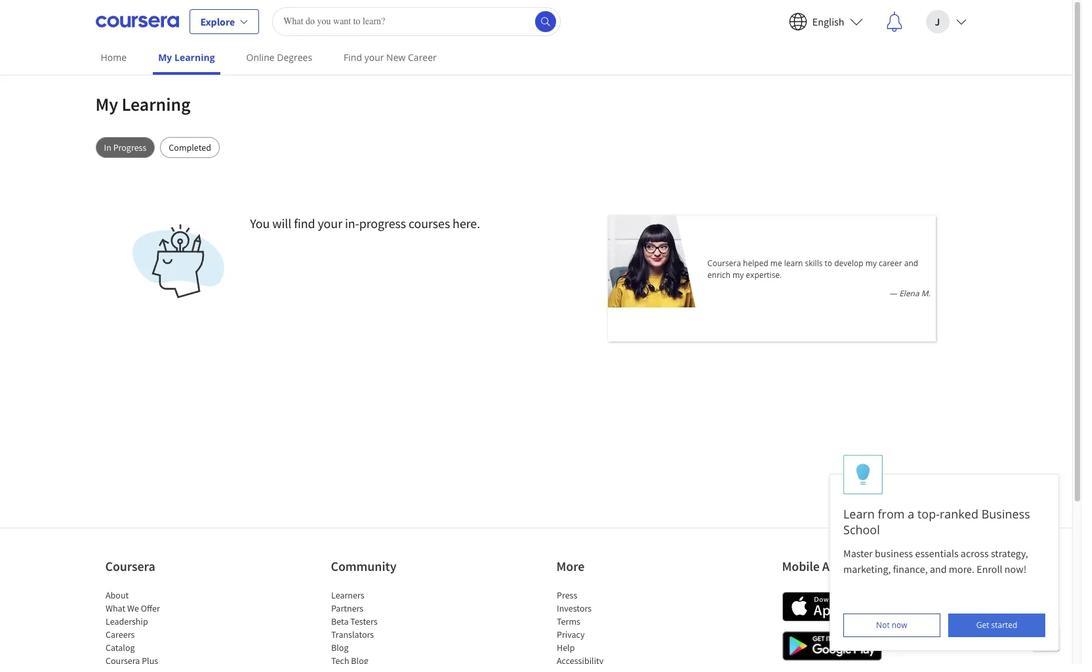 Task type: locate. For each thing, give the bounding box(es) containing it.
about link
[[105, 590, 128, 602]]

alice element
[[830, 455, 1060, 651]]

now
[[892, 620, 908, 631]]

0 horizontal spatial list item
[[105, 655, 217, 665]]

2 horizontal spatial list item
[[557, 655, 668, 665]]

1 horizontal spatial list item
[[331, 655, 442, 665]]

1 vertical spatial my learning
[[95, 93, 191, 116]]

0 horizontal spatial and
[[905, 258, 919, 269]]

list containing press
[[557, 589, 668, 665]]

learners partners beta testers translators blog
[[331, 590, 377, 654]]

my
[[158, 51, 172, 64], [95, 93, 118, 116]]

beta testers link
[[331, 616, 377, 628]]

0 vertical spatial my
[[158, 51, 172, 64]]

list item
[[105, 655, 217, 665], [331, 655, 442, 665], [557, 655, 668, 665]]

1 horizontal spatial list
[[331, 589, 442, 665]]

list item down the catalog
[[105, 655, 217, 665]]

j
[[935, 15, 940, 28]]

catalog link
[[105, 642, 135, 654]]

0 vertical spatial your
[[365, 51, 384, 64]]

investors
[[557, 603, 592, 615]]

new
[[386, 51, 406, 64]]

get started
[[977, 620, 1018, 631]]

learn
[[844, 506, 875, 522]]

1 vertical spatial your
[[318, 215, 342, 232]]

2 list from the left
[[331, 589, 442, 665]]

1 horizontal spatial coursera
[[708, 258, 741, 269]]

1 list item from the left
[[105, 655, 217, 665]]

coursera for coursera
[[105, 558, 155, 575]]

partners link
[[331, 603, 363, 615]]

what
[[105, 603, 125, 615]]

now!
[[1005, 563, 1027, 576]]

help link
[[557, 642, 575, 654]]

help
[[557, 642, 575, 654]]

blog link
[[331, 642, 348, 654]]

list containing about
[[105, 589, 217, 665]]

and inside master business essentials across strategy, marketing, finance, and more. enroll now!
[[930, 563, 947, 576]]

started
[[992, 620, 1018, 631]]

1 horizontal spatial my
[[158, 51, 172, 64]]

blog
[[331, 642, 348, 654]]

m.
[[922, 288, 931, 299]]

courses
[[409, 215, 450, 232]]

not now
[[877, 620, 908, 631]]

list item down translators
[[331, 655, 442, 665]]

list containing learners
[[331, 589, 442, 665]]

press
[[557, 590, 577, 602]]

list item for more
[[557, 655, 668, 665]]

1 horizontal spatial my
[[866, 258, 877, 269]]

0 horizontal spatial list
[[105, 589, 217, 665]]

find your new career link
[[339, 43, 442, 72]]

learning
[[174, 51, 215, 64], [122, 93, 191, 116]]

my learning up the progress on the top of page
[[95, 93, 191, 116]]

0 horizontal spatial my
[[733, 270, 744, 281]]

and
[[905, 258, 919, 269], [930, 563, 947, 576]]

leadership link
[[105, 616, 148, 628]]

you
[[250, 215, 270, 232]]

top-
[[918, 506, 940, 522]]

my learning
[[158, 51, 215, 64], [95, 93, 191, 116]]

press link
[[557, 590, 577, 602]]

about
[[105, 590, 128, 602]]

0 horizontal spatial your
[[318, 215, 342, 232]]

partners
[[331, 603, 363, 615]]

learning down explore
[[174, 51, 215, 64]]

0 horizontal spatial my
[[95, 93, 118, 116]]

find
[[294, 215, 315, 232]]

terms
[[557, 616, 580, 628]]

my up in
[[95, 93, 118, 116]]

careers
[[105, 629, 134, 641]]

catalog
[[105, 642, 135, 654]]

0 vertical spatial my learning
[[158, 51, 215, 64]]

1 vertical spatial and
[[930, 563, 947, 576]]

business
[[982, 506, 1031, 522]]

terms link
[[557, 616, 580, 628]]

2 horizontal spatial list
[[557, 589, 668, 665]]

your right the find
[[365, 51, 384, 64]]

and right the career
[[905, 258, 919, 269]]

0 vertical spatial learning
[[174, 51, 215, 64]]

beta
[[331, 616, 348, 628]]

and down essentials
[[930, 563, 947, 576]]

learning up the progress on the top of page
[[122, 93, 191, 116]]

strategy,
[[991, 547, 1029, 560]]

coursera up enrich
[[708, 258, 741, 269]]

my
[[866, 258, 877, 269], [733, 270, 744, 281]]

master business essentials across strategy, marketing, finance, and more. enroll now!
[[844, 547, 1031, 576]]

me
[[771, 258, 782, 269]]

you will find your in-progress courses here.
[[250, 215, 480, 232]]

0 vertical spatial my
[[866, 258, 877, 269]]

my left the career
[[866, 258, 877, 269]]

my right enrich
[[733, 270, 744, 281]]

list item down the help link
[[557, 655, 668, 665]]

my down coursera image
[[158, 51, 172, 64]]

your left 'in-'
[[318, 215, 342, 232]]

master
[[844, 547, 873, 560]]

0 horizontal spatial coursera
[[105, 558, 155, 575]]

in-
[[345, 215, 359, 232]]

1 list from the left
[[105, 589, 217, 665]]

leadership
[[105, 616, 148, 628]]

coursera
[[708, 258, 741, 269], [105, 558, 155, 575]]

coursera up about link
[[105, 558, 155, 575]]

community
[[331, 558, 397, 575]]

list for more
[[557, 589, 668, 665]]

progress
[[359, 215, 406, 232]]

here.
[[453, 215, 480, 232]]

mobile app
[[782, 558, 844, 575]]

my learning down explore
[[158, 51, 215, 64]]

1 vertical spatial coursera
[[105, 558, 155, 575]]

None search field
[[272, 7, 561, 36]]

tab list
[[95, 137, 977, 158]]

not
[[877, 620, 890, 631]]

english button
[[779, 0, 874, 42]]

1 horizontal spatial and
[[930, 563, 947, 576]]

tab list containing in progress
[[95, 137, 977, 158]]

list
[[105, 589, 217, 665], [331, 589, 442, 665], [557, 589, 668, 665]]

0 vertical spatial coursera
[[708, 258, 741, 269]]

get
[[977, 620, 990, 631]]

2 list item from the left
[[331, 655, 442, 665]]

3 list from the left
[[557, 589, 668, 665]]

3 list item from the left
[[557, 655, 668, 665]]

coursera inside coursera helped me learn skills to develop my career and enrich my expertise.
[[708, 258, 741, 269]]

progress
[[113, 142, 147, 154]]

0 vertical spatial and
[[905, 258, 919, 269]]

1 horizontal spatial your
[[365, 51, 384, 64]]

enrich
[[708, 270, 731, 281]]

online degrees
[[246, 51, 312, 64]]



Task type: describe. For each thing, give the bounding box(es) containing it.
What do you want to learn? text field
[[272, 7, 561, 36]]

not now button
[[844, 614, 941, 638]]

careers link
[[105, 629, 134, 641]]

get started link
[[949, 614, 1046, 638]]

what we offer link
[[105, 603, 160, 615]]

mobile
[[782, 558, 820, 575]]

online
[[246, 51, 275, 64]]

online degrees link
[[241, 43, 318, 72]]

essentials
[[915, 547, 959, 560]]

learn from a top-ranked business school
[[844, 506, 1031, 538]]

lightbulb tip image
[[856, 464, 870, 486]]

investors link
[[557, 603, 592, 615]]

from
[[878, 506, 905, 522]]

translators link
[[331, 629, 374, 641]]

career
[[408, 51, 437, 64]]

enroll
[[977, 563, 1003, 576]]

and inside coursera helped me learn skills to develop my career and enrich my expertise.
[[905, 258, 919, 269]]

testers
[[350, 616, 377, 628]]

across
[[961, 547, 989, 560]]

home link
[[95, 43, 132, 72]]

list for coursera
[[105, 589, 217, 665]]

translators
[[331, 629, 374, 641]]

in progress
[[104, 142, 147, 154]]

1 vertical spatial my
[[733, 270, 744, 281]]

coursera image
[[95, 11, 179, 32]]

will
[[272, 215, 291, 232]]

elena
[[900, 288, 920, 299]]

more.
[[949, 563, 975, 576]]

to
[[825, 258, 833, 269]]

download on the app store image
[[782, 592, 882, 622]]

app
[[823, 558, 844, 575]]

j button
[[916, 0, 977, 42]]

learn image
[[132, 216, 224, 308]]

privacy link
[[557, 629, 585, 641]]

home
[[101, 51, 127, 64]]

develop
[[835, 258, 864, 269]]

a
[[908, 506, 915, 522]]

my learning link
[[153, 43, 220, 75]]

helped
[[743, 258, 769, 269]]

coursera helped me learn skills to develop my career and enrich my expertise.
[[708, 258, 919, 281]]

help center image
[[1039, 630, 1054, 646]]

english
[[813, 15, 845, 28]]

my learning inside my learning link
[[158, 51, 215, 64]]

learners link
[[331, 590, 364, 602]]

school
[[844, 522, 880, 538]]

list for community
[[331, 589, 442, 665]]

privacy
[[557, 629, 585, 641]]

learners
[[331, 590, 364, 602]]

— elena m.
[[890, 288, 931, 299]]

completed button
[[160, 137, 220, 158]]

skills
[[805, 258, 823, 269]]

list item for community
[[331, 655, 442, 665]]

ranked
[[940, 506, 979, 522]]

explore
[[200, 15, 235, 28]]

list item for coursera
[[105, 655, 217, 665]]

press investors terms privacy help
[[557, 590, 592, 654]]

about what we offer leadership careers catalog
[[105, 590, 160, 654]]

find your new career
[[344, 51, 437, 64]]

coursera for coursera helped me learn skills to develop my career and enrich my expertise.
[[708, 258, 741, 269]]

more
[[557, 558, 585, 575]]

learn
[[784, 258, 803, 269]]

marketing,
[[844, 563, 891, 576]]

1 vertical spatial learning
[[122, 93, 191, 116]]

—
[[890, 288, 898, 299]]

in progress button
[[95, 137, 155, 158]]

we
[[127, 603, 139, 615]]

find
[[344, 51, 362, 64]]

1 vertical spatial my
[[95, 93, 118, 116]]

expertise.
[[746, 270, 782, 281]]

completed
[[169, 142, 211, 154]]

in
[[104, 142, 111, 154]]

offer
[[141, 603, 160, 615]]

degrees
[[277, 51, 312, 64]]

get it on google play image
[[782, 632, 882, 661]]

finance,
[[893, 563, 928, 576]]

explore button
[[189, 9, 259, 34]]

business
[[875, 547, 913, 560]]



Task type: vqa. For each thing, say whether or not it's contained in the screenshot.


